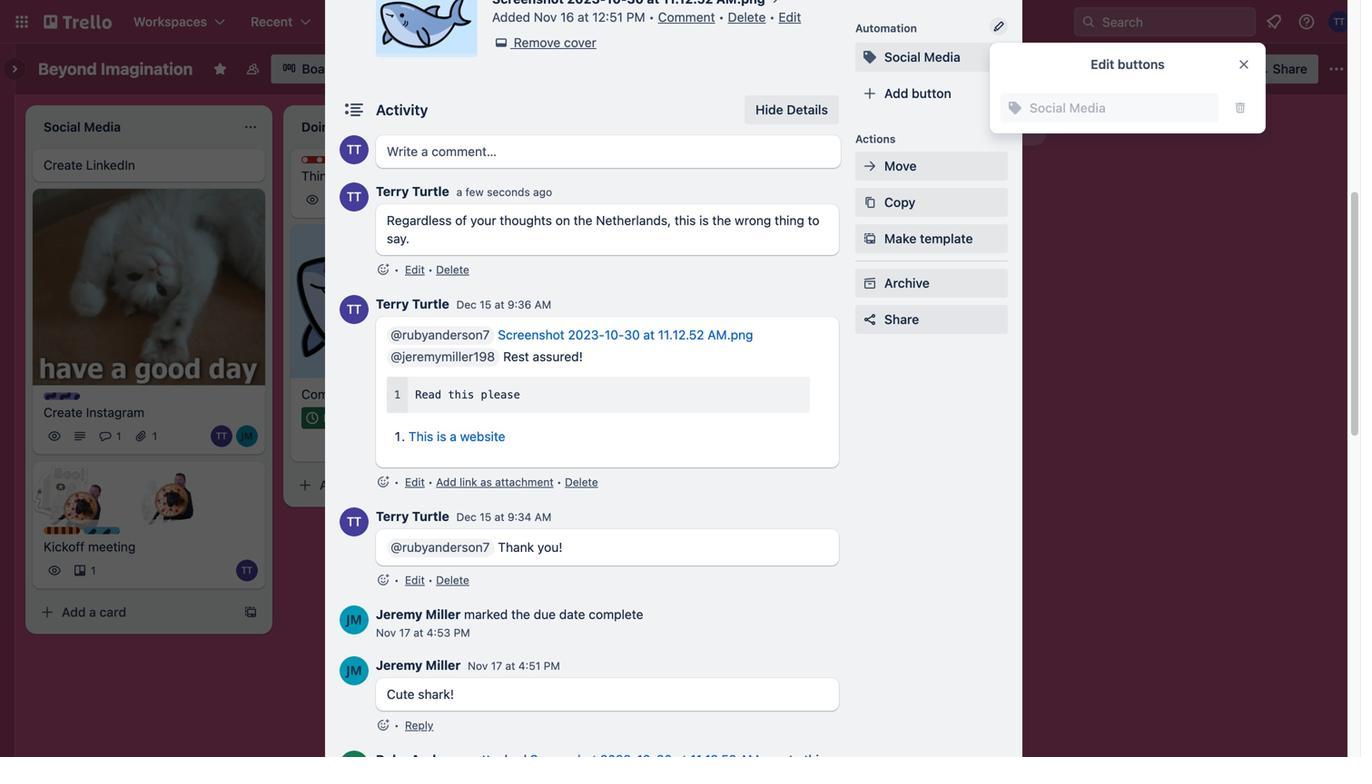 Task type: vqa. For each thing, say whether or not it's contained in the screenshot.
the board image
no



Task type: describe. For each thing, give the bounding box(es) containing it.
4:51
[[519, 660, 541, 673]]

sm image inside make template link
[[861, 230, 879, 248]]

1 down instagram
[[116, 430, 121, 443]]

complete
[[589, 607, 644, 622]]

thinking
[[302, 168, 352, 183]]

add reaction image for terry turtle a few seconds ago
[[376, 261, 391, 279]]

add button
[[885, 86, 952, 101]]

search image
[[1082, 15, 1096, 29]]

kickoff meeting link
[[44, 538, 254, 557]]

seconds
[[487, 186, 530, 198]]

remove cover link
[[492, 34, 597, 52]]

thoughts
[[320, 157, 370, 170]]

terry for terry turtle a few seconds ago
[[376, 184, 409, 199]]

leftover
[[560, 318, 608, 333]]

sm image for copy
[[861, 193, 879, 212]]

add a card for add a card button for the bottommost create from template… icon
[[62, 605, 126, 620]]

this is a website
[[409, 429, 506, 444]]

0 notifications image
[[1263, 11, 1285, 33]]

another
[[859, 118, 906, 133]]

delete up terry turtle dec 15 at 9:36 am
[[436, 263, 469, 276]]

add reaction image for terry turtle dec 15 at 9:36 am
[[376, 473, 391, 491]]

@jeremymiller198
[[391, 349, 495, 364]]

card for add a card button for the bottommost create from template… icon
[[100, 605, 126, 620]]

am for terry turtle dec 15 at 9:34 am
[[535, 511, 552, 524]]

at inside jeremy miller nov 17 at 4:51 pm
[[506, 660, 515, 673]]

color: sky, title: "sparkling" element
[[84, 527, 151, 541]]

sm image for move
[[861, 157, 879, 175]]

• right attachment
[[557, 476, 562, 489]]

template
[[920, 231, 973, 246]]

Board name text field
[[29, 54, 202, 84]]

copy link
[[856, 188, 1008, 217]]

media for edit buttons
[[1070, 100, 1106, 115]]

comment
[[658, 10, 715, 25]]

screenshot
[[498, 327, 565, 342]]

regardless of your thoughts on the netherlands, this is the wrong thing to say.
[[387, 213, 820, 246]]

social media for automation
[[885, 50, 961, 64]]

jeremy miller nov 17 at 4:51 pm
[[376, 658, 560, 673]]

dec for terry turtle dec 15 at 9:34 am
[[457, 511, 477, 524]]

1 vertical spatial this
[[448, 389, 474, 401]]

details
[[787, 102, 828, 117]]

delete link right attachment
[[565, 476, 598, 489]]

turtle for terry turtle dec 15 at 9:34 am
[[412, 509, 449, 524]]

thing
[[775, 213, 805, 228]]

remove cover
[[514, 35, 597, 50]]

terry turtle dec 15 at 9:36 am
[[376, 297, 552, 312]]

add a card for the topmost create from template… icon add a card button
[[320, 478, 384, 493]]

back to home image
[[44, 7, 112, 36]]

show menu image
[[1328, 60, 1346, 78]]

you!
[[538, 540, 563, 555]]

delete right attachment
[[565, 476, 598, 489]]

• up terry turtle dec 15 at 9:36 am
[[428, 263, 433, 276]]

create instagram link
[[44, 404, 254, 422]]

add left another
[[832, 118, 856, 133]]

@rubyanderson7 for @rubyanderson7 thank you!
[[391, 540, 490, 555]]

nov 17 at 4:53 pm link
[[376, 627, 470, 639]]

move
[[885, 158, 917, 173]]

card for the topmost create from template… icon add a card button
[[357, 478, 384, 493]]

add button button
[[856, 79, 1008, 108]]

turtle for terry turtle dec 15 at 9:36 am
[[412, 297, 449, 312]]

media for automation
[[924, 50, 961, 64]]

1 up this is a website
[[452, 412, 458, 425]]

meeting
[[88, 540, 136, 555]]

star or unstar board image
[[213, 62, 227, 76]]

terry for terry turtle dec 15 at 9:34 am
[[376, 509, 409, 524]]

move link
[[856, 152, 1008, 181]]

leftover pie link
[[560, 317, 770, 335]]

create linkedin
[[44, 158, 135, 173]]

read this please
[[415, 389, 520, 401]]

activity
[[376, 101, 428, 119]]

few
[[466, 186, 484, 198]]

a inside terry turtle a few seconds ago
[[457, 186, 463, 198]]

31
[[347, 412, 359, 425]]

create linkedin link
[[44, 156, 254, 174]]

add another list button
[[799, 105, 1046, 145]]

9:36
[[508, 298, 532, 311]]

nov 17 at 4:51 pm link
[[468, 660, 560, 673]]

filters
[[1113, 61, 1151, 76]]

delete link up terry turtle dec 15 at 9:36 am
[[436, 263, 469, 276]]

make template link
[[856, 224, 1008, 253]]

4:53
[[427, 627, 451, 639]]

date
[[559, 607, 585, 622]]

pm inside jeremy miller nov 17 at 4:51 pm
[[544, 660, 560, 673]]

Write a comment text field
[[376, 135, 841, 168]]

edit link for terry turtle dec 15 at 9:34 am
[[405, 574, 425, 587]]

social for automation
[[885, 50, 921, 64]]

due
[[534, 607, 556, 622]]

the inside jeremy miller marked the due date complete nov 17 at 4:53 pm
[[511, 607, 530, 622]]

social for edit buttons
[[1030, 100, 1066, 115]]

filters button
[[1086, 54, 1156, 84]]

imagination
[[101, 59, 193, 79]]

copy
[[885, 195, 916, 210]]

delete link right comment link at the top
[[728, 10, 766, 25]]

social media button for automation
[[856, 43, 1008, 72]]

share for share button to the top
[[1273, 61, 1308, 76]]

Search field
[[1096, 8, 1255, 35]]

add left link
[[436, 476, 457, 489]]

miller for marked
[[426, 607, 461, 622]]

11.12.52
[[658, 327, 704, 342]]

dec 15 at 9:36 am link
[[457, 298, 552, 311]]

Dec 31 checkbox
[[302, 407, 364, 429]]

attachment
[[495, 476, 554, 489]]

read
[[415, 389, 442, 401]]

at inside terry turtle dec 15 at 9:34 am
[[495, 511, 505, 524]]

color: bold red, title: "thoughts" element
[[302, 156, 370, 170]]

add down kickoff
[[62, 605, 86, 620]]

ruby anderson (rubyanderson7) image
[[494, 433, 516, 455]]

regardless
[[387, 213, 452, 228]]

this is a website link
[[409, 429, 506, 444]]

create button
[[527, 7, 589, 36]]

cover
[[564, 35, 597, 50]]

share for left share button
[[885, 312, 919, 327]]

edit buttons
[[1091, 57, 1165, 72]]

make template
[[885, 231, 973, 246]]

marked
[[464, 607, 508, 622]]

jeremy miller marked the due date complete nov 17 at 4:53 pm
[[376, 607, 644, 639]]

15 for terry turtle dec 15 at 9:34 am
[[480, 511, 492, 524]]

card for the top add a card button
[[615, 358, 642, 373]]

edit • delete for terry turtle a few seconds ago
[[405, 263, 469, 276]]

list
[[909, 118, 927, 133]]

terry turtle a few seconds ago
[[376, 184, 552, 199]]

screenshot 2023-10-30 at 11.12.52 am.png link
[[498, 327, 753, 342]]

sparkling
[[102, 528, 151, 541]]

board
[[302, 61, 338, 76]]

pie
[[611, 318, 629, 333]]

as
[[480, 476, 492, 489]]

workspace visible image
[[246, 62, 260, 76]]

@rubyanderson7 thank you!
[[391, 540, 563, 555]]

the inside compliment the chef link
[[376, 387, 395, 402]]

17 inside jeremy miller marked the due date complete nov 17 at 4:53 pm
[[399, 627, 411, 639]]

to
[[808, 213, 820, 228]]

1 down create instagram link
[[152, 430, 157, 443]]

1 horizontal spatial terry turtle (terryturtle) image
[[236, 560, 258, 582]]

2023-
[[568, 327, 605, 342]]

edit • add link as attachment • delete
[[405, 476, 598, 489]]

remove
[[514, 35, 561, 50]]

wrong
[[735, 213, 771, 228]]

rest
[[503, 349, 529, 364]]

delete down @rubyanderson7 thank you!
[[436, 574, 469, 587]]



Task type: locate. For each thing, give the bounding box(es) containing it.
at inside the "@rubyanderson7 screenshot 2023-10-30 at 11.12.52 am.png @jeremymiller198 rest assured!"
[[643, 327, 655, 342]]

0 horizontal spatial add a card
[[62, 605, 126, 620]]

1 edit • delete from the top
[[405, 263, 469, 276]]

am inside terry turtle dec 15 at 9:34 am
[[535, 511, 552, 524]]

0 horizontal spatial card
[[100, 605, 126, 620]]

1 horizontal spatial card
[[357, 478, 384, 493]]

dec up @rubyanderson7 thank you!
[[457, 511, 477, 524]]

ruby anderson (rubyanderson7) image
[[1217, 56, 1242, 82]]

the
[[574, 213, 593, 228], [713, 213, 731, 228], [376, 387, 395, 402], [511, 607, 530, 622]]

am inside terry turtle dec 15 at 9:36 am
[[535, 298, 552, 311]]

board link
[[271, 54, 348, 84]]

0 horizontal spatial share button
[[856, 305, 1008, 334]]

0 horizontal spatial create from template… image
[[243, 606, 258, 620]]

0 vertical spatial add a card button
[[549, 351, 752, 380]]

@rubyanderson7 inside the "@rubyanderson7 screenshot 2023-10-30 at 11.12.52 am.png @jeremymiller198 rest assured!"
[[391, 327, 490, 342]]

0 vertical spatial turtle
[[412, 184, 449, 199]]

am.png
[[708, 327, 753, 342]]

at right 16
[[578, 10, 589, 25]]

2 vertical spatial card
[[100, 605, 126, 620]]

jeremy miller (jeremymiller198) image
[[1193, 56, 1219, 82], [469, 433, 490, 455], [340, 606, 369, 635], [340, 657, 369, 686]]

close popover image
[[1237, 57, 1252, 72]]

sm image down actions
[[861, 157, 879, 175]]

2 horizontal spatial nov
[[534, 10, 557, 25]]

2 15 from the top
[[480, 511, 492, 524]]

1 @rubyanderson7 from the top
[[391, 327, 490, 342]]

1 am from the top
[[535, 298, 552, 311]]

pm inside jeremy miller marked the due date complete nov 17 at 4:53 pm
[[454, 627, 470, 639]]

0 vertical spatial create
[[538, 14, 578, 29]]

add a card button down this
[[291, 471, 494, 500]]

0 vertical spatial add a card
[[578, 358, 642, 373]]

add up another
[[885, 86, 909, 101]]

2 @rubyanderson7 from the top
[[391, 540, 490, 555]]

terry turtle (terryturtle) image inside primary element
[[1329, 11, 1351, 33]]

0 vertical spatial create from template… image
[[501, 478, 516, 493]]

2 horizontal spatial pm
[[627, 10, 646, 25]]

1 vertical spatial create from template… image
[[243, 606, 258, 620]]

2 jeremy from the top
[[376, 658, 423, 673]]

2 terry from the top
[[376, 297, 409, 312]]

social media button for edit buttons
[[1001, 94, 1219, 123]]

share button down archive link
[[856, 305, 1008, 334]]

at left 4:53 at the left bottom of the page
[[414, 627, 424, 639]]

1 horizontal spatial social media
[[1030, 100, 1106, 115]]

16
[[561, 10, 574, 25]]

jeremy up the cute
[[376, 658, 423, 673]]

2 vertical spatial pm
[[544, 660, 560, 673]]

15
[[480, 298, 492, 311], [480, 511, 492, 524]]

0 vertical spatial social media button
[[856, 43, 1008, 72]]

1 vertical spatial social
[[1030, 100, 1066, 115]]

1 vertical spatial edit • delete
[[405, 574, 469, 587]]

add a card button for the bottommost create from template… icon
[[33, 598, 236, 627]]

please
[[481, 389, 520, 401]]

0 vertical spatial share
[[1273, 61, 1308, 76]]

1 horizontal spatial share button
[[1248, 54, 1319, 84]]

edit link for terry turtle a few seconds ago
[[405, 263, 425, 276]]

nov left 4:51
[[468, 660, 488, 673]]

0 vertical spatial is
[[700, 213, 709, 228]]

1 vertical spatial add a card
[[320, 478, 384, 493]]

social media for edit buttons
[[1030, 100, 1106, 115]]

dec for terry turtle dec 15 at 9:36 am
[[457, 298, 477, 311]]

beyond
[[38, 59, 97, 79]]

dec left 31
[[323, 412, 344, 425]]

12:51
[[593, 10, 623, 25]]

2 vertical spatial dec
[[457, 511, 477, 524]]

1 horizontal spatial 17
[[491, 660, 502, 673]]

1 turtle from the top
[[412, 184, 449, 199]]

• up nov 17 at 4:53 pm link
[[428, 574, 433, 587]]

0 vertical spatial pm
[[627, 10, 646, 25]]

add a card button down kickoff meeting link
[[33, 598, 236, 627]]

1 vertical spatial @rubyanderson7
[[391, 540, 490, 555]]

sm image for archive
[[861, 274, 879, 292]]

2 sm image from the top
[[861, 193, 879, 212]]

miller up shark!
[[426, 658, 461, 673]]

0 horizontal spatial add a card button
[[33, 598, 236, 627]]

1 horizontal spatial media
[[1070, 100, 1106, 115]]

1 vertical spatial miller
[[426, 658, 461, 673]]

sm image
[[768, 0, 786, 8], [492, 34, 510, 52], [861, 48, 879, 66], [1053, 54, 1079, 80], [1006, 99, 1025, 117], [861, 230, 879, 248]]

add a card down 10-
[[578, 358, 642, 373]]

nov left 16
[[534, 10, 557, 25]]

nov inside jeremy miller marked the due date complete nov 17 at 4:53 pm
[[376, 627, 396, 639]]

shark!
[[418, 687, 454, 702]]

social media
[[885, 50, 961, 64], [1030, 100, 1106, 115]]

0 vertical spatial am
[[535, 298, 552, 311]]

miller up 4:53 at the left bottom of the page
[[426, 607, 461, 622]]

a down 10-
[[605, 358, 612, 373]]

1 miller from the top
[[426, 607, 461, 622]]

1 vertical spatial terry
[[376, 297, 409, 312]]

edit
[[779, 10, 801, 25], [1091, 57, 1115, 72], [405, 263, 425, 276], [405, 476, 425, 489], [405, 574, 425, 587]]

sm image inside move link
[[861, 157, 879, 175]]

create for create instagram
[[44, 405, 83, 420]]

this
[[409, 429, 434, 444]]

delete link
[[728, 10, 766, 25], [436, 263, 469, 276], [565, 476, 598, 489], [436, 574, 469, 587]]

jeremy for nov
[[376, 658, 423, 673]]

1 vertical spatial card
[[357, 478, 384, 493]]

2 miller from the top
[[426, 658, 461, 673]]

2 vertical spatial sm image
[[861, 274, 879, 292]]

link
[[460, 476, 477, 489]]

2 am from the top
[[535, 511, 552, 524]]

delete right comment link at the top
[[728, 10, 766, 25]]

1 vertical spatial add a card button
[[291, 471, 494, 500]]

terry turtle dec 15 at 9:34 am
[[376, 509, 552, 524]]

card down 31
[[357, 478, 384, 493]]

the right on
[[574, 213, 593, 228]]

0 horizontal spatial terry turtle (terryturtle) image
[[211, 426, 233, 448]]

chef
[[398, 387, 426, 402]]

1 vertical spatial create
[[44, 158, 83, 173]]

this right read
[[448, 389, 474, 401]]

hide
[[756, 102, 784, 117]]

social media button up button
[[856, 43, 1008, 72]]

a down 31
[[347, 478, 354, 493]]

4 add reaction image from the top
[[376, 717, 391, 735]]

1
[[349, 193, 354, 206], [452, 412, 458, 425], [116, 430, 121, 443], [152, 430, 157, 443], [91, 565, 96, 577]]

instagram
[[86, 405, 145, 420]]

a left website
[[450, 429, 457, 444]]

cute shark!
[[387, 687, 454, 702]]

1 vertical spatial is
[[437, 429, 446, 444]]

turtle up regardless
[[412, 184, 449, 199]]

0 vertical spatial terry turtle (terryturtle) image
[[340, 295, 369, 324]]

create for create linkedin
[[44, 158, 83, 173]]

card down screenshot 2023-10-30 at 11.12.52 am.png link
[[615, 358, 642, 373]]

1 vertical spatial nov
[[376, 627, 396, 639]]

0 vertical spatial nov
[[534, 10, 557, 25]]

1 horizontal spatial pm
[[544, 660, 560, 673]]

9:34
[[508, 511, 532, 524]]

1 horizontal spatial create from template… image
[[501, 478, 516, 493]]

terry turtle (terryturtle) image
[[1329, 11, 1351, 33], [1170, 56, 1195, 82], [340, 135, 369, 164], [340, 183, 369, 212], [443, 433, 465, 455], [340, 508, 369, 537]]

create inside create instagram link
[[44, 405, 83, 420]]

0 vertical spatial share button
[[1248, 54, 1319, 84]]

1 horizontal spatial is
[[700, 213, 709, 228]]

15 inside terry turtle dec 15 at 9:36 am
[[480, 298, 492, 311]]

at left 9:34 in the bottom of the page
[[495, 511, 505, 524]]

turtle up @jeremymiller198
[[412, 297, 449, 312]]

1 vertical spatial terry turtle (terryturtle) image
[[211, 426, 233, 448]]

sm image inside archive link
[[861, 274, 879, 292]]

edit link for terry turtle dec 15 at 9:36 am
[[405, 476, 425, 489]]

create inside create linkedin link
[[44, 158, 83, 173]]

0 vertical spatial terry
[[376, 184, 409, 199]]

1 horizontal spatial share
[[1273, 61, 1308, 76]]

2 horizontal spatial add a card
[[578, 358, 642, 373]]

jeremy
[[376, 607, 423, 622], [376, 658, 423, 673]]

0 vertical spatial @rubyanderson7
[[391, 327, 490, 342]]

media up button
[[924, 50, 961, 64]]

media down filters button
[[1070, 100, 1106, 115]]

0 horizontal spatial media
[[924, 50, 961, 64]]

nov left 4:53 at the left bottom of the page
[[376, 627, 396, 639]]

am right 9:34 in the bottom of the page
[[535, 511, 552, 524]]

the left "due"
[[511, 607, 530, 622]]

on
[[556, 213, 570, 228]]

15 for terry turtle dec 15 at 9:36 am
[[480, 298, 492, 311]]

create left linkedin
[[44, 158, 83, 173]]

compliment the chef
[[302, 387, 426, 402]]

1 horizontal spatial nov
[[468, 660, 488, 673]]

a left few
[[457, 186, 463, 198]]

2 vertical spatial create
[[44, 405, 83, 420]]

@rubyanderson7 for @rubyanderson7 screenshot 2023-10-30 at 11.12.52 am.png @jeremymiller198 rest assured!
[[391, 327, 490, 342]]

15 left 9:36
[[480, 298, 492, 311]]

a few seconds ago link
[[457, 186, 552, 198]]

17 inside jeremy miller nov 17 at 4:51 pm
[[491, 660, 502, 673]]

0 horizontal spatial this
[[448, 389, 474, 401]]

terry up regardless
[[376, 184, 409, 199]]

2 vertical spatial nov
[[468, 660, 488, 673]]

0 horizontal spatial pm
[[454, 627, 470, 639]]

3 terry from the top
[[376, 509, 409, 524]]

create
[[538, 14, 578, 29], [44, 158, 83, 173], [44, 405, 83, 420]]

1 vertical spatial sm image
[[861, 193, 879, 212]]

share
[[1273, 61, 1308, 76], [885, 312, 919, 327]]

1 vertical spatial social media button
[[1001, 94, 1219, 123]]

0 horizontal spatial 17
[[399, 627, 411, 639]]

turtle up @rubyanderson7 thank you!
[[412, 509, 449, 524]]

2 horizontal spatial terry turtle (terryturtle) image
[[340, 295, 369, 324]]

create for create
[[538, 14, 578, 29]]

15 inside terry turtle dec 15 at 9:34 am
[[480, 511, 492, 524]]

0 horizontal spatial social media
[[885, 50, 961, 64]]

primary element
[[0, 0, 1362, 44]]

a down the kickoff meeting
[[89, 605, 96, 620]]

share button down 0 notifications icon
[[1248, 54, 1319, 84]]

1 vertical spatial am
[[535, 511, 552, 524]]

add a card button down 30
[[549, 351, 752, 380]]

jeremy miller (jeremymiller198) image
[[236, 426, 258, 448]]

0 vertical spatial jeremy
[[376, 607, 423, 622]]

turtle
[[412, 184, 449, 199], [412, 297, 449, 312], [412, 509, 449, 524]]

jeremy up nov 17 at 4:53 pm link
[[376, 607, 423, 622]]

@rubyanderson7 up @jeremymiller198
[[391, 327, 490, 342]]

1 15 from the top
[[480, 298, 492, 311]]

make
[[885, 231, 917, 246]]

0 vertical spatial dec
[[457, 298, 477, 311]]

jeremy for marked
[[376, 607, 423, 622]]

added
[[492, 10, 531, 25]]

social media button
[[856, 43, 1008, 72], [1001, 94, 1219, 123]]

3 sm image from the top
[[861, 274, 879, 292]]

• left link
[[428, 476, 433, 489]]

share down archive
[[885, 312, 919, 327]]

miller for nov
[[426, 658, 461, 673]]

0 horizontal spatial social
[[885, 50, 921, 64]]

17 left 4:51
[[491, 660, 502, 673]]

dec
[[457, 298, 477, 311], [323, 412, 344, 425], [457, 511, 477, 524]]

nov
[[534, 10, 557, 25], [376, 627, 396, 639], [468, 660, 488, 673]]

at right 30
[[643, 327, 655, 342]]

2 vertical spatial terry turtle (terryturtle) image
[[236, 560, 258, 582]]

3 turtle from the top
[[412, 509, 449, 524]]

0 vertical spatial edit • delete
[[405, 263, 469, 276]]

thinking link
[[302, 167, 512, 185]]

1 vertical spatial 17
[[491, 660, 502, 673]]

color: purple, title: none image
[[44, 393, 80, 400]]

share button
[[1248, 54, 1319, 84], [856, 305, 1008, 334]]

1 horizontal spatial add a card
[[320, 478, 384, 493]]

ago
[[533, 186, 552, 198]]

card down meeting
[[100, 605, 126, 620]]

15 up @rubyanderson7 thank you!
[[480, 511, 492, 524]]

thoughts thinking
[[302, 157, 370, 183]]

1 jeremy from the top
[[376, 607, 423, 622]]

2 horizontal spatial add a card button
[[549, 351, 752, 380]]

create down color: purple, title: none image at the bottom of the page
[[44, 405, 83, 420]]

1 vertical spatial 15
[[480, 511, 492, 524]]

1 terry from the top
[[376, 184, 409, 199]]

sm image left archive
[[861, 274, 879, 292]]

add down dec 31 option
[[320, 478, 344, 493]]

social media button down filters button
[[1001, 94, 1219, 123]]

0 horizontal spatial share
[[885, 312, 919, 327]]

terry down say. on the left top
[[376, 297, 409, 312]]

at inside jeremy miller marked the due date complete nov 17 at 4:53 pm
[[414, 627, 424, 639]]

dec inside terry turtle dec 15 at 9:36 am
[[457, 298, 477, 311]]

website
[[460, 429, 506, 444]]

0 vertical spatial 17
[[399, 627, 411, 639]]

terry turtle (terryturtle) image
[[340, 295, 369, 324], [211, 426, 233, 448], [236, 560, 258, 582]]

1 vertical spatial pm
[[454, 627, 470, 639]]

button
[[912, 86, 952, 101]]

kickoff
[[44, 540, 85, 555]]

edit • delete up terry turtle dec 15 at 9:36 am
[[405, 263, 469, 276]]

media
[[924, 50, 961, 64], [1070, 100, 1106, 115]]

add down 2023-
[[578, 358, 602, 373]]

1 horizontal spatial this
[[675, 213, 696, 228]]

create up remove cover
[[538, 14, 578, 29]]

0 horizontal spatial is
[[437, 429, 446, 444]]

social media down filters button
[[1030, 100, 1106, 115]]

1 vertical spatial media
[[1070, 100, 1106, 115]]

at inside terry turtle dec 15 at 9:36 am
[[495, 298, 505, 311]]

create from template… image
[[501, 478, 516, 493], [243, 606, 258, 620]]

leftover pie
[[560, 318, 629, 333]]

@rubyanderson7
[[391, 327, 490, 342], [391, 540, 490, 555]]

hide details link
[[745, 95, 839, 124]]

your
[[471, 213, 496, 228]]

linkedin
[[86, 158, 135, 173]]

edit • delete down @rubyanderson7 thank you!
[[405, 574, 469, 587]]

1 add reaction image from the top
[[376, 261, 391, 279]]

cute
[[387, 687, 415, 702]]

miller inside jeremy miller marked the due date complete nov 17 at 4:53 pm
[[426, 607, 461, 622]]

at left 9:36
[[495, 298, 505, 311]]

create instagram
[[44, 405, 145, 420]]

1 horizontal spatial social
[[1030, 100, 1066, 115]]

is
[[700, 213, 709, 228], [437, 429, 446, 444]]

reply link
[[405, 719, 434, 732]]

add link as attachment link
[[436, 476, 554, 489]]

1 vertical spatial social media
[[1030, 100, 1106, 115]]

add reaction image for terry turtle dec 15 at 9:34 am
[[376, 571, 391, 589]]

terry for terry turtle dec 15 at 9:36 am
[[376, 297, 409, 312]]

add another list
[[832, 118, 927, 133]]

add a card button
[[549, 351, 752, 380], [291, 471, 494, 500], [33, 598, 236, 627]]

2 edit • delete from the top
[[405, 574, 469, 587]]

dec inside option
[[323, 412, 344, 425]]

add a card down 31
[[320, 478, 384, 493]]

open information menu image
[[1298, 13, 1316, 31]]

sm image
[[861, 157, 879, 175], [861, 193, 879, 212], [861, 274, 879, 292]]

sm image left the 'copy'
[[861, 193, 879, 212]]

0 vertical spatial card
[[615, 358, 642, 373]]

•
[[428, 263, 433, 276], [428, 476, 433, 489], [557, 476, 562, 489], [428, 574, 433, 587]]

1 sm image from the top
[[861, 157, 879, 175]]

2 vertical spatial turtle
[[412, 509, 449, 524]]

0 vertical spatial media
[[924, 50, 961, 64]]

sm image inside copy link
[[861, 193, 879, 212]]

add reaction image for jeremy miller nov 17 at 4:51 pm
[[376, 717, 391, 735]]

nov inside jeremy miller nov 17 at 4:51 pm
[[468, 660, 488, 673]]

add a card down the kickoff meeting
[[62, 605, 126, 620]]

1 vertical spatial share
[[885, 312, 919, 327]]

pm right 4:53 at the left bottom of the page
[[454, 627, 470, 639]]

1 down thoughts thinking
[[349, 193, 354, 206]]

0 vertical spatial 15
[[480, 298, 492, 311]]

edit • delete for terry turtle dec 15 at 9:34 am
[[405, 574, 469, 587]]

beyond imagination
[[38, 59, 193, 79]]

terry down this
[[376, 509, 409, 524]]

is inside regardless of your thoughts on the netherlands, this is the wrong thing to say.
[[700, 213, 709, 228]]

netherlands,
[[596, 213, 671, 228]]

is left wrong at right top
[[700, 213, 709, 228]]

thoughts
[[500, 213, 552, 228]]

at left 4:51
[[506, 660, 515, 673]]

pm right 4:51
[[544, 660, 560, 673]]

1 vertical spatial share button
[[856, 305, 1008, 334]]

0 vertical spatial social
[[885, 50, 921, 64]]

am right 9:36
[[535, 298, 552, 311]]

0 vertical spatial this
[[675, 213, 696, 228]]

17 left 4:53 at the left bottom of the page
[[399, 627, 411, 639]]

@rubyanderson7 down terry turtle dec 15 at 9:34 am
[[391, 540, 490, 555]]

create inside create button
[[538, 14, 578, 29]]

automation
[[856, 22, 917, 35]]

add
[[885, 86, 909, 101], [832, 118, 856, 133], [578, 358, 602, 373], [436, 476, 457, 489], [320, 478, 344, 493], [62, 605, 86, 620]]

add reaction image
[[376, 261, 391, 279], [376, 473, 391, 491], [376, 571, 391, 589], [376, 717, 391, 735]]

dec left 9:36
[[457, 298, 477, 311]]

1 down the kickoff meeting
[[91, 565, 96, 577]]

added nov 16 at 12:51 pm
[[492, 10, 646, 25]]

0 vertical spatial social media
[[885, 50, 961, 64]]

30
[[624, 327, 640, 342]]

assured!
[[533, 349, 583, 364]]

2 turtle from the top
[[412, 297, 449, 312]]

social media up add button at the top of the page
[[885, 50, 961, 64]]

is right this
[[437, 429, 446, 444]]

dec 31
[[323, 412, 359, 425]]

the left wrong at right top
[[713, 213, 731, 228]]

jeremy inside jeremy miller marked the due date complete nov 17 at 4:53 pm
[[376, 607, 423, 622]]

add a card button for the topmost create from template… icon
[[291, 471, 494, 500]]

archive
[[885, 276, 930, 291]]

0 horizontal spatial nov
[[376, 627, 396, 639]]

compliment the chef link
[[302, 386, 512, 404]]

2 add reaction image from the top
[[376, 473, 391, 491]]

share right close popover image
[[1273, 61, 1308, 76]]

turtle for terry turtle a few seconds ago
[[412, 184, 449, 199]]

add a card for the top add a card button
[[578, 358, 642, 373]]

1 vertical spatial turtle
[[412, 297, 449, 312]]

2 vertical spatial terry
[[376, 509, 409, 524]]

0 vertical spatial sm image
[[861, 157, 879, 175]]

3 add reaction image from the top
[[376, 571, 391, 589]]

2 vertical spatial add a card
[[62, 605, 126, 620]]

pm right 12:51
[[627, 10, 646, 25]]

1 vertical spatial jeremy
[[376, 658, 423, 673]]

0 vertical spatial miller
[[426, 607, 461, 622]]

1 horizontal spatial add a card button
[[291, 471, 494, 500]]

delete link down @rubyanderson7 thank you!
[[436, 574, 469, 587]]

this
[[675, 213, 696, 228], [448, 389, 474, 401]]

1 vertical spatial dec
[[323, 412, 344, 425]]

5
[[415, 412, 422, 425]]

2 vertical spatial add a card button
[[33, 598, 236, 627]]

color: orange, title: none image
[[44, 527, 80, 535]]

reply
[[405, 719, 434, 732]]

this inside regardless of your thoughts on the netherlands, this is the wrong thing to say.
[[675, 213, 696, 228]]

this right netherlands,
[[675, 213, 696, 228]]

the left chef
[[376, 387, 395, 402]]

of
[[455, 213, 467, 228]]

dec inside terry turtle dec 15 at 9:34 am
[[457, 511, 477, 524]]

am for terry turtle dec 15 at 9:36 am
[[535, 298, 552, 311]]



